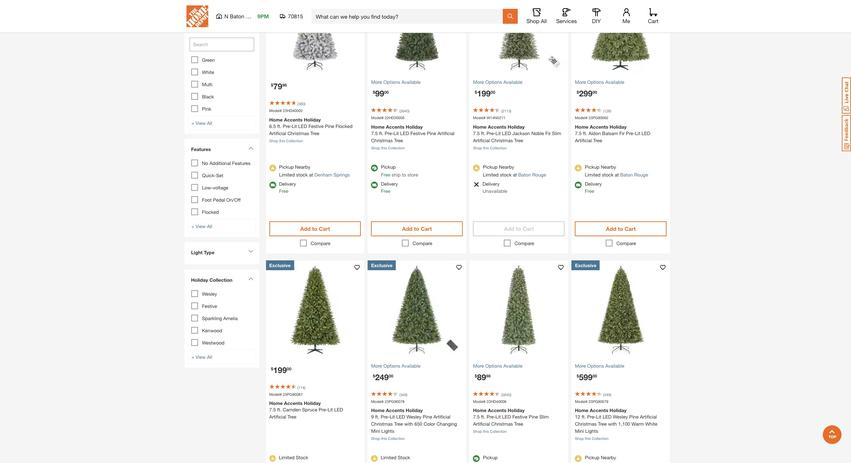 Task type: locate. For each thing, give the bounding box(es) containing it.
ft. for home accents holiday 7.5 ft. pre-lit led festive pine artificial christmas tree shop this collection
[[379, 131, 384, 136]]

114
[[299, 386, 305, 390]]

home down model# 23hd40006
[[474, 408, 487, 414]]

caret icon image inside "holiday collection" 'link'
[[248, 278, 254, 281]]

4 compare from the left
[[617, 241, 637, 246]]

christmas down 9
[[372, 422, 393, 428]]

pine
[[325, 123, 335, 129], [427, 131, 437, 136], [423, 415, 433, 420], [529, 415, 539, 420], [630, 415, 639, 420]]

1 with from the left
[[405, 422, 413, 428]]

( 2640 ) for 99
[[400, 109, 410, 113]]

holiday inside home accents holiday 9 ft. pre-lit led wesley pine artificial christmas tree with 650 color changing mini lights shop this collection
[[406, 408, 423, 414]]

$ up model# w14n0211
[[475, 90, 478, 95]]

1 vertical spatial 98
[[487, 374, 491, 379]]

color left 'family'
[[191, 26, 204, 32]]

caret icon image
[[248, 147, 254, 150], [248, 250, 254, 253], [248, 278, 254, 281]]

lit down '23pg90079'
[[597, 415, 602, 420]]

accents down '23pg90079'
[[590, 408, 609, 414]]

noble
[[532, 131, 545, 136]]

2 horizontal spatial available shipping image
[[576, 182, 582, 189]]

model# left 23hd40006 at bottom
[[474, 400, 486, 404]]

pre- inside home accents holiday 7.5 ft. pre-lit led jackson noble fir slim artificial christmas tree shop this collection
[[487, 131, 496, 136]]

$ inside $ 99 00
[[373, 90, 375, 95]]

2 horizontal spatial exclusive
[[576, 263, 597, 269]]

1 horizontal spatial pickup nearby limited stock at baton rouge
[[585, 164, 649, 178]]

wesley up festive 'link'
[[202, 291, 217, 297]]

0 vertical spatial available for pickup image
[[372, 165, 378, 172]]

$ for model# 22hd30005
[[373, 90, 375, 95]]

$ for model# 23hd40006
[[475, 374, 478, 379]]

1 horizontal spatial rouge
[[533, 172, 547, 178]]

2 stock from the left
[[398, 455, 410, 461]]

7.5 ft. pre-lit led festive pine slim artificial christmas tree image
[[470, 261, 569, 359]]

home inside home accents holiday 9 ft. pre-lit led wesley pine artificial christmas tree with 650 color changing mini lights shop this collection
[[372, 408, 385, 414]]

view down the pink
[[196, 120, 206, 126]]

mini for 599
[[576, 429, 584, 435]]

7.5 down model# w14n0211
[[474, 131, 480, 136]]

festive inside home accents holiday 7.5 ft. pre-lit led festive pine artificial christmas tree shop this collection
[[411, 131, 426, 136]]

tree inside home accents holiday 7.5 ft. pre-lit led festive pine slim artificial christmas tree shop this collection
[[515, 422, 524, 428]]

artificial inside home accents holiday 6.5 ft. pre-lit led festive pine flocked artificial christmas tree shop this collection
[[270, 131, 286, 136]]

ft. for home accents holiday 7.5 ft. camden spruce pre-lit led artificial tree
[[277, 408, 282, 413]]

add to cart for pickup nearby limited stock at denham springs
[[300, 226, 330, 232]]

home
[[270, 117, 283, 123], [372, 124, 385, 130], [474, 124, 487, 130], [576, 124, 589, 130], [270, 401, 283, 407], [372, 408, 385, 414], [474, 408, 487, 414], [576, 408, 589, 414]]

pre- for 7.5 ft. pre-lit led festive pine artificial christmas tree
[[385, 131, 394, 136]]

add for pickup nearby limited stock at baton rouge
[[607, 226, 617, 232]]

lit down 23hd40006 at bottom
[[496, 415, 501, 420]]

0 vertical spatial 98
[[283, 83, 287, 88]]

light type
[[191, 250, 215, 256]]

3 exclusive from the left
[[576, 263, 597, 269]]

services button
[[556, 8, 578, 24]]

( for 299
[[604, 109, 605, 113]]

christmas down 12
[[576, 422, 597, 428]]

delivery inside delivery unavailable
[[483, 181, 500, 187]]

( 349 ) for 599
[[604, 393, 612, 397]]

0 horizontal spatial features
[[191, 147, 211, 152]]

pre- right 9
[[381, 415, 390, 420]]

lit down 23hd40002
[[292, 123, 297, 129]]

00 inside $ 99 00
[[385, 90, 389, 95]]

2 delivery free from the left
[[381, 181, 398, 194]]

model# 23hd40006
[[474, 400, 507, 404]]

12 ft. pre-lit led wesley pine artificial christmas tree with 1,100 warm white mini lights image
[[572, 261, 671, 359]]

pre- right spruce
[[319, 408, 328, 413]]

this inside "home accents holiday 12 ft. pre-lit led wesley pine artificial christmas tree with 1,100 warm white mini lights shop this collection"
[[585, 437, 591, 442]]

( 2640 ) up 23hd40006 at bottom
[[502, 393, 512, 397]]

lights inside "home accents holiday 12 ft. pre-lit led wesley pine artificial christmas tree with 1,100 warm white mini lights shop this collection"
[[586, 429, 599, 435]]

0 horizontal spatial baton rouge link
[[519, 172, 547, 178]]

2 horizontal spatial stock
[[602, 172, 614, 178]]

0 horizontal spatial flocked
[[202, 209, 219, 215]]

23pg90062
[[589, 116, 609, 120]]

slim right noble
[[553, 131, 562, 136]]

color right 650
[[424, 422, 436, 428]]

3 delivery free from the left
[[585, 181, 602, 194]]

349 for 599
[[605, 393, 611, 397]]

$ inside $ 249 00
[[373, 374, 375, 379]]

00 for 12 ft. pre-lit led wesley pine artificial christmas tree with 1,100 warm white mini lights
[[593, 374, 598, 379]]

ft. inside home accents holiday 6.5 ft. pre-lit led festive pine flocked artificial christmas tree shop this collection
[[277, 123, 282, 129]]

00 up the model# 23pg90062
[[593, 90, 598, 95]]

2 available shipping image from the left
[[372, 182, 378, 189]]

199 up model# w14n0211
[[478, 89, 491, 98]]

this
[[279, 139, 285, 143], [381, 146, 387, 150], [483, 146, 489, 150], [483, 430, 489, 434], [381, 437, 387, 442], [585, 437, 591, 442]]

pre- inside home accents holiday 7.5 ft. pre-lit led festive pine slim artificial christmas tree shop this collection
[[487, 415, 496, 420]]

1 vertical spatial available for pickup image
[[474, 456, 480, 463]]

pickup for 7.5 ft. pre-lit led jackson noble fir slim artificial christmas tree image
[[483, 164, 498, 170]]

$
[[271, 83, 273, 88], [373, 90, 375, 95], [475, 90, 478, 95], [577, 90, 580, 95], [271, 367, 273, 372], [373, 374, 375, 379], [475, 374, 478, 379], [577, 374, 580, 379]]

shop down 6.5
[[270, 139, 278, 143]]

2 stock from the left
[[500, 172, 512, 178]]

2 mini from the left
[[576, 429, 584, 435]]

1 horizontal spatial stock
[[398, 455, 410, 461]]

ft. for home accents holiday 7.5 ft. aldon balsam fir pre-lit led artificial tree
[[583, 131, 588, 136]]

2 vertical spatial + view all link
[[188, 350, 256, 365]]

flocked link
[[202, 209, 219, 215]]

available shipping image
[[270, 182, 276, 189], [372, 182, 378, 189], [576, 182, 582, 189]]

compare for pickup free ship to store
[[413, 241, 433, 246]]

1 horizontal spatial limited stock for pickup image
[[576, 165, 582, 172]]

more for 299
[[576, 79, 586, 85]]

pre- inside home accents holiday 6.5 ft. pre-lit led festive pine flocked artificial christmas tree shop this collection
[[283, 123, 292, 129]]

more options available for 99
[[372, 79, 421, 85]]

pre- inside home accents holiday 7.5 ft. pre-lit led festive pine artificial christmas tree shop this collection
[[385, 131, 394, 136]]

led inside home accents holiday 7.5 ft. camden spruce pre-lit led artificial tree
[[335, 408, 343, 413]]

1 view from the top
[[196, 120, 206, 126]]

slim
[[553, 131, 562, 136], [540, 415, 549, 420]]

home accents holiday 7.5 ft. pre-lit led festive pine artificial christmas tree shop this collection
[[372, 124, 455, 150]]

led inside home accents holiday 7.5 ft. pre-lit led jackson noble fir slim artificial christmas tree shop this collection
[[503, 131, 511, 136]]

live chat image
[[843, 78, 852, 114]]

0 vertical spatial white
[[202, 69, 214, 75]]

1 horizontal spatial mini
[[576, 429, 584, 435]]

more options available up $ 249 00
[[372, 363, 421, 369]]

7.5 inside home accents holiday 7.5 ft. pre-lit led jackson noble fir slim artificial christmas tree shop this collection
[[474, 131, 480, 136]]

1 vertical spatial 199
[[273, 366, 287, 375]]

2 add from the left
[[403, 226, 413, 232]]

$ up model# 23hd40002
[[271, 83, 273, 88]]

2 + view all link from the top
[[188, 219, 256, 234]]

98 for 89
[[487, 374, 491, 379]]

home inside home accents holiday 7.5 ft. pre-lit led festive pine slim artificial christmas tree shop this collection
[[474, 408, 487, 414]]

9 ft. pre-lit led wesley pine artificial christmas tree with 650 color changing mini lights image
[[368, 261, 467, 359]]

holiday inside 'link'
[[191, 277, 208, 283]]

1 compare from the left
[[311, 241, 331, 246]]

holiday
[[304, 117, 321, 123], [406, 124, 423, 130], [508, 124, 525, 130], [610, 124, 627, 130], [191, 277, 208, 283], [304, 401, 321, 407], [406, 408, 423, 414], [508, 408, 525, 414], [610, 408, 627, 414]]

ft. inside home accents holiday 9 ft. pre-lit led wesley pine artificial christmas tree with 650 color changing mini lights shop this collection
[[375, 415, 380, 420]]

lights inside home accents holiday 9 ft. pre-lit led wesley pine artificial christmas tree with 650 color changing mini lights shop this collection
[[382, 429, 395, 435]]

3 delivery from the left
[[483, 181, 500, 187]]

1 vertical spatial + view all link
[[188, 219, 256, 234]]

limited stock
[[279, 455, 308, 461], [381, 455, 410, 461]]

+ view all link down westwood "link"
[[188, 350, 256, 365]]

1 horizontal spatial wesley
[[407, 415, 422, 420]]

$ 199 00 up model# w14n0211
[[475, 89, 496, 98]]

accents inside home accents holiday 7.5 ft. pre-lit led festive pine slim artificial christmas tree shop this collection
[[488, 408, 507, 414]]

limited stock for pickup image for pickup nearby limited stock at baton rouge
[[474, 165, 480, 172]]

multi
[[202, 82, 213, 87]]

0 horizontal spatial stock
[[296, 455, 308, 461]]

ft. right 6.5
[[277, 123, 282, 129]]

0 horizontal spatial 349
[[401, 393, 407, 397]]

1 horizontal spatial lights
[[586, 429, 599, 435]]

stock
[[296, 172, 308, 178], [500, 172, 512, 178], [602, 172, 614, 178]]

lit down 23pg90078
[[390, 415, 395, 420]]

1 delivery from the left
[[279, 181, 296, 187]]

model# 22hd30005
[[372, 116, 405, 120]]

artificial
[[270, 131, 286, 136], [438, 131, 455, 136], [474, 138, 490, 143], [576, 138, 592, 143], [270, 415, 286, 420], [434, 415, 451, 420], [641, 415, 657, 420], [474, 422, 490, 428]]

artificial inside "home accents holiday 12 ft. pre-lit led wesley pine artificial christmas tree with 1,100 warm white mini lights shop this collection"
[[641, 415, 657, 420]]

amelia
[[224, 316, 238, 322]]

holiday for home accents holiday 7.5 ft. pre-lit led festive pine slim artificial christmas tree shop this collection
[[508, 408, 525, 414]]

2 view from the top
[[196, 224, 206, 230]]

holiday inside home accents holiday 7.5 ft. camden spruce pre-lit led artificial tree
[[304, 401, 321, 407]]

home accents holiday 6.5 ft. pre-lit led festive pine flocked artificial christmas tree shop this collection
[[270, 117, 353, 143]]

pre- down model# 23hd40006
[[487, 415, 496, 420]]

1 349 from the left
[[401, 393, 407, 397]]

1 horizontal spatial white
[[646, 422, 658, 428]]

limited
[[279, 172, 295, 178], [483, 172, 499, 178], [585, 172, 601, 178], [279, 455, 295, 461], [381, 455, 397, 461]]

2 horizontal spatial baton
[[621, 172, 633, 178]]

00 inside $ 599 00
[[593, 374, 598, 379]]

3 add to cart button from the left
[[474, 222, 565, 237]]

( 2640 ) up 22hd30005
[[400, 109, 410, 113]]

1 lights from the left
[[382, 429, 395, 435]]

98 up model# 23hd40002
[[283, 83, 287, 88]]

1 horizontal spatial ( 2640 )
[[502, 393, 512, 397]]

0 horizontal spatial slim
[[540, 415, 549, 420]]

me
[[623, 18, 631, 24]]

rouge
[[246, 13, 262, 19], [533, 172, 547, 178], [635, 172, 649, 178]]

n baton rouge
[[225, 13, 262, 19]]

2 horizontal spatial wesley
[[613, 415, 629, 420]]

3 stock from the left
[[602, 172, 614, 178]]

home down the model# 23pg90062
[[576, 124, 589, 130]]

1 vertical spatial $ 199 00
[[271, 366, 292, 375]]

1 fir from the left
[[546, 131, 551, 136]]

pine inside home accents holiday 7.5 ft. pre-lit led festive pine artificial christmas tree shop this collection
[[427, 131, 437, 136]]

stock for 299
[[602, 172, 614, 178]]

add for pickup nearby limited stock at denham springs
[[300, 226, 311, 232]]

7.5 inside home accents holiday 7.5 ft. pre-lit led festive pine slim artificial christmas tree shop this collection
[[474, 415, 480, 420]]

shop down model# w14n0211
[[474, 146, 482, 150]]

0 horizontal spatial exclusive
[[270, 263, 291, 269]]

flocked inside home accents holiday 6.5 ft. pre-lit led festive pine flocked artificial christmas tree shop this collection
[[336, 123, 353, 129]]

1 add to cart button from the left
[[270, 222, 361, 237]]

add to cart for pickup free ship to store
[[403, 226, 432, 232]]

0 horizontal spatial 98
[[283, 83, 287, 88]]

view down 'flocked' link
[[196, 224, 206, 230]]

limited stock for 7.5 ft. camden spruce pre-lit led artificial tree image
[[279, 455, 308, 461]]

0 horizontal spatial with
[[405, 422, 413, 428]]

features right additional
[[232, 160, 251, 166]]

1 horizontal spatial limited stock
[[381, 455, 410, 461]]

1 ( 349 ) from the left
[[400, 393, 408, 397]]

ft. inside "home accents holiday 12 ft. pre-lit led wesley pine artificial christmas tree with 1,100 warm white mini lights shop this collection"
[[582, 415, 586, 420]]

1 horizontal spatial 349
[[605, 393, 611, 397]]

0 horizontal spatial ( 349 )
[[400, 393, 408, 397]]

features up no
[[191, 147, 211, 152]]

all down the pink
[[207, 120, 212, 126]]

pre- down model# 22hd30005
[[385, 131, 394, 136]]

pickup for the 7.5 ft. pre-lit led festive pine artificial christmas tree image
[[381, 164, 396, 170]]

1 horizontal spatial exclusive
[[372, 263, 393, 269]]

free for pickup free ship to store
[[381, 188, 391, 194]]

delivery unavailable
[[483, 181, 508, 194]]

0 vertical spatial 2640
[[401, 109, 409, 113]]

delivery
[[279, 181, 296, 187], [381, 181, 398, 187], [483, 181, 500, 187], [585, 181, 602, 187]]

( up 23pg90062 on the right top
[[604, 109, 605, 113]]

00 for 7.5 ft. pre-lit led festive pine artificial christmas tree
[[385, 90, 389, 95]]

shop this collection link down 6.5
[[270, 139, 303, 143]]

0 vertical spatial + view all link
[[188, 116, 256, 131]]

led inside home accents holiday 7.5 ft. aldon balsam fir pre-lit led artificial tree
[[642, 131, 651, 136]]

1 horizontal spatial 2640
[[503, 393, 511, 397]]

2 vertical spatial caret icon image
[[248, 278, 254, 281]]

more options available up '( 2113 )'
[[474, 79, 523, 85]]

limited stock for pickup image for pickup nearby limited stock at denham springs
[[270, 165, 276, 172]]

7.5 left aldon
[[576, 131, 582, 136]]

led inside home accents holiday 9 ft. pre-lit led wesley pine artificial christmas tree with 650 color changing mini lights shop this collection
[[397, 415, 405, 420]]

options for 199
[[486, 79, 503, 85]]

2 horizontal spatial rouge
[[635, 172, 649, 178]]

3 + view all link from the top
[[188, 350, 256, 365]]

1 vertical spatial white
[[646, 422, 658, 428]]

with
[[405, 422, 413, 428], [609, 422, 618, 428]]

( up '23pg90079'
[[604, 393, 605, 397]]

festive for 7.5 ft. pre-lit led festive pine slim artificial christmas tree
[[513, 415, 528, 420]]

feedback link image
[[843, 115, 852, 152]]

pickup inside pickup nearby limited stock at denham springs
[[279, 164, 294, 170]]

lights up pickup nearby
[[586, 429, 599, 435]]

00
[[385, 90, 389, 95], [491, 90, 496, 95], [593, 90, 598, 95], [287, 367, 292, 372], [389, 374, 394, 379], [593, 374, 598, 379]]

christmas inside "home accents holiday 12 ft. pre-lit led wesley pine artificial christmas tree with 1,100 warm white mini lights shop this collection"
[[576, 422, 597, 428]]

$ inside $ 79 98
[[271, 83, 273, 88]]

tree inside "home accents holiday 12 ft. pre-lit led wesley pine artificial christmas tree with 1,100 warm white mini lights shop this collection"
[[598, 422, 607, 428]]

artificial inside home accents holiday 7.5 ft. pre-lit led jackson noble fir slim artificial christmas tree shop this collection
[[474, 138, 490, 143]]

foot
[[202, 197, 212, 203]]

cart link
[[646, 8, 661, 24]]

1 pickup nearby limited stock at baton rouge from the left
[[483, 164, 547, 178]]

shop this collection link down 9
[[372, 437, 405, 442]]

shop down model# 22hd30005
[[372, 146, 380, 150]]

cart
[[649, 18, 659, 24], [319, 226, 330, 232], [421, 226, 432, 232], [523, 226, 534, 232], [625, 226, 636, 232]]

compare for pickup nearby limited stock at baton rouge
[[617, 241, 637, 246]]

0 horizontal spatial lights
[[382, 429, 395, 435]]

1 mini from the left
[[372, 429, 380, 435]]

accents up aldon
[[590, 124, 609, 130]]

limited stock for pickup image
[[576, 165, 582, 172], [372, 456, 378, 463]]

more for 599
[[576, 363, 586, 369]]

2113
[[503, 109, 511, 113]]

options up $ 299 00
[[588, 79, 605, 85]]

+ view all link
[[188, 116, 256, 131], [188, 219, 256, 234], [188, 350, 256, 365]]

pre- inside home accents holiday 9 ft. pre-lit led wesley pine artificial christmas tree with 650 color changing mini lights shop this collection
[[381, 415, 390, 420]]

pine for 599
[[630, 415, 639, 420]]

0 horizontal spatial stock
[[296, 172, 308, 178]]

led inside home accents holiday 6.5 ft. pre-lit led festive pine flocked artificial christmas tree shop this collection
[[299, 123, 307, 129]]

stock for "9 ft. pre-lit led wesley pine artificial christmas tree with 650 color changing mini lights" "image" at the bottom
[[398, 455, 410, 461]]

accents down 23hd40006 at bottom
[[488, 408, 507, 414]]

shop inside home accents holiday 7.5 ft. pre-lit led jackson noble fir slim artificial christmas tree shop this collection
[[474, 146, 482, 150]]

7.5 down model# 23hd40006
[[474, 415, 480, 420]]

lit
[[292, 123, 297, 129], [394, 131, 399, 136], [496, 131, 501, 136], [636, 131, 641, 136], [328, 408, 333, 413], [390, 415, 395, 420], [496, 415, 501, 420], [597, 415, 602, 420]]

home inside home accents holiday 6.5 ft. pre-lit led festive pine flocked artificial christmas tree shop this collection
[[270, 117, 283, 123]]

shop left services in the top of the page
[[527, 18, 540, 24]]

1 horizontal spatial delivery free
[[381, 181, 398, 194]]

) for 599
[[611, 393, 612, 397]]

christmas down 23hd40006 at bottom
[[492, 422, 513, 428]]

pickup nearby limited stock at baton rouge
[[483, 164, 547, 178], [585, 164, 649, 178]]

pickup free ship to store
[[381, 164, 419, 178]]

0 horizontal spatial at
[[309, 172, 313, 178]]

1 horizontal spatial 98
[[487, 374, 491, 379]]

ft. for home accents holiday 12 ft. pre-lit led wesley pine artificial christmas tree with 1,100 warm white mini lights shop this collection
[[582, 415, 586, 420]]

ft. left aldon
[[583, 131, 588, 136]]

home down model# 23pg90087 in the bottom left of the page
[[270, 401, 283, 407]]

$ 79 98
[[271, 82, 287, 91]]

model# left 23pg90087
[[270, 393, 282, 397]]

2 with from the left
[[609, 422, 618, 428]]

1 vertical spatial ( 2640 )
[[502, 393, 512, 397]]

2 add to cart from the left
[[403, 226, 432, 232]]

Search text field
[[190, 38, 254, 51]]

tree
[[311, 131, 320, 136], [394, 138, 403, 143], [515, 138, 524, 143], [594, 138, 603, 143], [288, 415, 297, 420], [394, 422, 403, 428], [515, 422, 524, 428], [598, 422, 607, 428]]

pre- right 12
[[588, 415, 597, 420]]

model# for 99
[[372, 116, 384, 120]]

lit down w14n0211 at the top right of the page
[[496, 131, 501, 136]]

2 delivery from the left
[[381, 181, 398, 187]]

0 vertical spatial + view all
[[192, 120, 212, 126]]

collection inside "home accents holiday 12 ft. pre-lit led wesley pine artificial christmas tree with 1,100 warm white mini lights shop this collection"
[[592, 437, 609, 442]]

balsam
[[603, 131, 619, 136]]

home for home accents holiday 9 ft. pre-lit led wesley pine artificial christmas tree with 650 color changing mini lights shop this collection
[[372, 408, 385, 414]]

1 horizontal spatial available for pickup image
[[474, 456, 480, 463]]

fir inside home accents holiday 7.5 ft. pre-lit led jackson noble fir slim artificial christmas tree shop this collection
[[546, 131, 551, 136]]

with inside "home accents holiday 12 ft. pre-lit led wesley pine artificial christmas tree with 1,100 warm white mini lights shop this collection"
[[609, 422, 618, 428]]

4 add from the left
[[607, 226, 617, 232]]

00 inside $ 249 00
[[389, 374, 394, 379]]

1 baton rouge link from the left
[[519, 172, 547, 178]]

0 horizontal spatial pickup nearby limited stock at baton rouge
[[483, 164, 547, 178]]

limited stock for pickup image
[[270, 165, 276, 172], [474, 165, 480, 172], [474, 182, 480, 188], [270, 456, 276, 463], [576, 456, 582, 463]]

0 horizontal spatial delivery free
[[279, 181, 296, 194]]

holiday inside home accents holiday 7.5 ft. pre-lit led festive pine slim artificial christmas tree shop this collection
[[508, 408, 525, 414]]

home up 12
[[576, 408, 589, 414]]

( 114 )
[[298, 386, 306, 390]]

1 add from the left
[[300, 226, 311, 232]]

2640 up 22hd30005
[[401, 109, 409, 113]]

options
[[384, 79, 401, 85], [486, 79, 503, 85], [588, 79, 605, 85], [384, 363, 401, 369], [486, 363, 503, 369], [588, 363, 605, 369]]

2 baton rouge link from the left
[[621, 172, 649, 178]]

4 add to cart from the left
[[607, 226, 636, 232]]

more options available
[[372, 79, 421, 85], [474, 79, 523, 85], [576, 79, 625, 85], [372, 363, 421, 369], [474, 363, 523, 369], [576, 363, 625, 369]]

lit for 9 ft. pre-lit led wesley pine artificial christmas tree with 650 color changing mini lights
[[390, 415, 395, 420]]

3 add from the left
[[505, 226, 515, 232]]

3 + view all from the top
[[192, 355, 212, 360]]

1 + view all from the top
[[192, 120, 212, 126]]

accents for home accents holiday 7.5 ft. pre-lit led festive pine artificial christmas tree shop this collection
[[386, 124, 405, 130]]

wesley up 1,100
[[613, 415, 629, 420]]

white right "warm"
[[646, 422, 658, 428]]

$ inside $ 299 00
[[577, 90, 580, 95]]

1 stock from the left
[[296, 455, 308, 461]]

artificial inside home accents holiday 7.5 ft. pre-lit led festive pine artificial christmas tree shop this collection
[[438, 131, 455, 136]]

1 horizontal spatial baton rouge link
[[621, 172, 649, 178]]

2 add to cart button from the left
[[372, 222, 463, 237]]

more options available up $ 599 00
[[576, 363, 625, 369]]

shop this collection link down model# w14n0211
[[474, 146, 507, 150]]

limited inside pickup nearby limited stock at denham springs
[[279, 172, 295, 178]]

pine for 249
[[423, 415, 433, 420]]

nearby
[[295, 164, 311, 170], [499, 164, 515, 170], [601, 164, 617, 170], [601, 455, 617, 461]]

1 vertical spatial features
[[232, 160, 251, 166]]

available for 249
[[402, 363, 421, 369]]

led inside home accents holiday 7.5 ft. pre-lit led festive pine artificial christmas tree shop this collection
[[401, 131, 409, 136]]

7.5 ft. pre-lit led festive pine artificial christmas tree image
[[368, 0, 467, 75]]

2 ( 349 ) from the left
[[604, 393, 612, 397]]

1 stock from the left
[[296, 172, 308, 178]]

3 + from the top
[[192, 355, 194, 360]]

pickup inside pickup free ship to store
[[381, 164, 396, 170]]

9
[[372, 415, 374, 420]]

ft. down model# w14n0211
[[481, 131, 486, 136]]

shop all
[[527, 18, 547, 24]]

+ view all down the pink
[[192, 120, 212, 126]]

1 horizontal spatial available shipping image
[[372, 182, 378, 189]]

shop this collection link up pickup nearby
[[576, 437, 609, 442]]

ft. down model# 22hd30005
[[379, 131, 384, 136]]

$ up the model# 23pg90062
[[577, 90, 580, 95]]

ft. inside home accents holiday 7.5 ft. pre-lit led festive pine slim artificial christmas tree shop this collection
[[481, 415, 486, 420]]

wesley link
[[202, 291, 217, 297]]

2 349 from the left
[[605, 393, 611, 397]]

1 at from the left
[[309, 172, 313, 178]]

lit right spruce
[[328, 408, 333, 413]]

349 up '23pg90079'
[[605, 393, 611, 397]]

view down westwood "link"
[[196, 355, 206, 360]]

2 horizontal spatial delivery free
[[585, 181, 602, 194]]

this inside home accents holiday 7.5 ft. pre-lit led festive pine slim artificial christmas tree shop this collection
[[483, 430, 489, 434]]

2 exclusive from the left
[[372, 263, 393, 269]]

wesley
[[202, 291, 217, 297], [407, 415, 422, 420], [613, 415, 629, 420]]

available for pickup image
[[372, 165, 378, 172], [474, 456, 480, 463]]

pre- inside home accents holiday 7.5 ft. aldon balsam fir pre-lit led artificial tree
[[627, 131, 636, 136]]

( for 249
[[400, 393, 401, 397]]

mini inside home accents holiday 9 ft. pre-lit led wesley pine artificial christmas tree with 650 color changing mini lights shop this collection
[[372, 429, 380, 435]]

00 up model# 23pg90079
[[593, 374, 598, 379]]

shop down model# 23hd40006
[[474, 430, 482, 434]]

0 horizontal spatial 2640
[[401, 109, 409, 113]]

$ inside $ 89 98
[[475, 374, 478, 379]]

1 vertical spatial view
[[196, 224, 206, 230]]

4 add to cart button from the left
[[576, 222, 667, 237]]

( 349 ) up 23pg90078
[[400, 393, 408, 397]]

no
[[202, 160, 208, 166]]

4 delivery from the left
[[585, 181, 602, 187]]

exclusive
[[270, 263, 291, 269], [372, 263, 393, 269], [576, 263, 597, 269]]

add to cart button for pickup nearby limited stock at baton rouge
[[576, 222, 667, 237]]

home up 6.5
[[270, 117, 283, 123]]

more
[[372, 79, 382, 85], [474, 79, 484, 85], [576, 79, 586, 85], [372, 363, 382, 369], [474, 363, 484, 369], [576, 363, 586, 369]]

0 vertical spatial caret icon image
[[248, 147, 254, 150]]

accents down 22hd30005
[[386, 124, 405, 130]]

0 horizontal spatial limited stock for pickup image
[[372, 456, 378, 463]]

tree inside home accents holiday 7.5 ft. pre-lit led festive pine artificial christmas tree shop this collection
[[394, 138, 403, 143]]

delivery for 199
[[483, 181, 500, 187]]

( for 199
[[502, 109, 503, 113]]

pre-
[[283, 123, 292, 129], [385, 131, 394, 136], [487, 131, 496, 136], [627, 131, 636, 136], [319, 408, 328, 413], [381, 415, 390, 420], [487, 415, 496, 420], [588, 415, 597, 420]]

199
[[478, 89, 491, 98], [273, 366, 287, 375]]

ft. for home accents holiday 6.5 ft. pre-lit led festive pine flocked artificial christmas tree shop this collection
[[277, 123, 282, 129]]

caret icon image inside features link
[[248, 147, 254, 150]]

$ up model# 23pg90087 in the bottom left of the page
[[271, 367, 273, 372]]

+ view all link for features
[[188, 219, 256, 234]]

0 vertical spatial flocked
[[336, 123, 353, 129]]

cart for pickup nearby limited stock at denham springs
[[319, 226, 330, 232]]

nearby inside pickup nearby limited stock at denham springs
[[295, 164, 311, 170]]

1 vertical spatial color
[[424, 422, 436, 428]]

3 available shipping image from the left
[[576, 182, 582, 189]]

0 vertical spatial +
[[192, 120, 194, 126]]

limited for 299 baton rouge link
[[585, 172, 601, 178]]

2 compare from the left
[[413, 241, 433, 246]]

pre- for 7.5 ft. pre-lit led jackson noble fir slim artificial christmas tree
[[487, 131, 496, 136]]

+ view all link down the pink
[[188, 116, 256, 131]]

baton
[[230, 13, 245, 19], [519, 172, 531, 178], [621, 172, 633, 178]]

00 for 7.5 ft. pre-lit led jackson noble fir slim artificial christmas tree
[[491, 90, 496, 95]]

home inside home accents holiday 7.5 ft. pre-lit led festive pine artificial christmas tree shop this collection
[[372, 124, 385, 130]]

home accents holiday 9 ft. pre-lit led wesley pine artificial christmas tree with 650 color changing mini lights shop this collection
[[372, 408, 457, 442]]

1 horizontal spatial $ 199 00
[[475, 89, 496, 98]]

options up $ 89 98
[[486, 363, 503, 369]]

0 horizontal spatial ( 2640 )
[[400, 109, 410, 113]]

at
[[309, 172, 313, 178], [513, 172, 517, 178], [615, 172, 619, 178]]

( up 23hd40002
[[298, 102, 299, 106]]

2 lights from the left
[[586, 429, 599, 435]]

1 horizontal spatial with
[[609, 422, 618, 428]]

1 horizontal spatial flocked
[[336, 123, 353, 129]]

2 + view all from the top
[[192, 224, 212, 230]]

00 up w14n0211 at the top right of the page
[[491, 90, 496, 95]]

accents down w14n0211 at the top right of the page
[[488, 124, 507, 130]]

available for 199
[[504, 79, 523, 85]]

all for 1st + view all link from the top
[[207, 120, 212, 126]]

more options available up $ 299 00
[[576, 79, 625, 85]]

1 horizontal spatial stock
[[500, 172, 512, 178]]

2640
[[401, 109, 409, 113], [503, 393, 511, 397]]

baton rouge link
[[519, 172, 547, 178], [621, 172, 649, 178]]

holiday inside home accents holiday 6.5 ft. pre-lit led festive pine flocked artificial christmas tree shop this collection
[[304, 117, 321, 123]]

holiday inside home accents holiday 7.5 ft. aldon balsam fir pre-lit led artificial tree
[[610, 124, 627, 130]]

0 horizontal spatial limited stock
[[279, 455, 308, 461]]

white inside "home accents holiday 12 ft. pre-lit led wesley pine artificial christmas tree with 1,100 warm white mini lights shop this collection"
[[646, 422, 658, 428]]

add to cart button
[[270, 222, 361, 237], [372, 222, 463, 237], [474, 222, 565, 237], [576, 222, 667, 237]]

more options available link
[[372, 79, 463, 86], [474, 79, 565, 86], [576, 79, 667, 86], [372, 363, 463, 370], [474, 363, 565, 370], [576, 363, 667, 370]]

2640 up 23hd40006 at bottom
[[503, 393, 511, 397]]

1 horizontal spatial 199
[[478, 89, 491, 98]]

more options available link for 299
[[576, 79, 667, 86]]

stock
[[296, 455, 308, 461], [398, 455, 410, 461]]

delivery for 299
[[585, 181, 602, 187]]

mini
[[372, 429, 380, 435], [576, 429, 584, 435]]

lit for 7.5 ft. pre-lit led jackson noble fir slim artificial christmas tree
[[496, 131, 501, 136]]

accents inside home accents holiday 7.5 ft. aldon balsam fir pre-lit led artificial tree
[[590, 124, 609, 130]]

low-voltage link
[[202, 185, 229, 191]]

fir right noble
[[546, 131, 551, 136]]

2 vertical spatial + view all
[[192, 355, 212, 360]]

1 horizontal spatial baton
[[519, 172, 531, 178]]

lit inside home accents holiday 6.5 ft. pre-lit led festive pine flocked artificial christmas tree shop this collection
[[292, 123, 297, 129]]

tree inside home accents holiday 6.5 ft. pre-lit led festive pine flocked artificial christmas tree shop this collection
[[311, 131, 320, 136]]

2 vertical spatial +
[[192, 355, 194, 360]]

ft. left camden
[[277, 408, 282, 413]]

( 349 ) up '23pg90079'
[[604, 393, 612, 397]]

70815
[[288, 13, 303, 19]]

all for features's + view all link
[[207, 224, 212, 230]]

2 fir from the left
[[620, 131, 625, 136]]

2 limited stock from the left
[[381, 455, 410, 461]]

baton rouge link for 199
[[519, 172, 547, 178]]

all down westwood "link"
[[207, 355, 212, 360]]

festive inside home accents holiday 6.5 ft. pre-lit led festive pine flocked artificial christmas tree shop this collection
[[309, 123, 324, 129]]

2 pickup nearby limited stock at baton rouge from the left
[[585, 164, 649, 178]]

1 horizontal spatial at
[[513, 172, 517, 178]]

1 horizontal spatial ( 349 )
[[604, 393, 612, 397]]

2 vertical spatial view
[[196, 355, 206, 360]]

add to cart button for pickup nearby limited stock at denham springs
[[270, 222, 361, 237]]

1 horizontal spatial features
[[232, 160, 251, 166]]

23pg90079
[[589, 400, 609, 404]]

1 caret icon image from the top
[[248, 147, 254, 150]]

98
[[283, 83, 287, 88], [487, 374, 491, 379]]

model# for 89
[[474, 400, 486, 404]]

lit down 22hd30005
[[394, 131, 399, 136]]

1 vertical spatial slim
[[540, 415, 549, 420]]

lit for 7.5 ft. pre-lit led festive pine artificial christmas tree
[[394, 131, 399, 136]]

0 horizontal spatial available shipping image
[[270, 182, 276, 189]]

98 up model# 23hd40006
[[487, 374, 491, 379]]

lights down model# 23pg90078
[[382, 429, 395, 435]]

0 horizontal spatial fir
[[546, 131, 551, 136]]

+ view all for features
[[192, 224, 212, 230]]

slim inside home accents holiday 7.5 ft. pre-lit led jackson noble fir slim artificial christmas tree shop this collection
[[553, 131, 562, 136]]

available
[[402, 79, 421, 85], [504, 79, 523, 85], [606, 79, 625, 85], [402, 363, 421, 369], [504, 363, 523, 369], [606, 363, 625, 369]]

3 at from the left
[[615, 172, 619, 178]]

1 horizontal spatial color
[[424, 422, 436, 428]]

$ for model# 23pg90078
[[373, 374, 375, 379]]

1 add to cart from the left
[[300, 226, 330, 232]]

0 vertical spatial slim
[[553, 131, 562, 136]]

2 caret icon image from the top
[[248, 250, 254, 253]]

2 + from the top
[[192, 224, 194, 230]]

1 horizontal spatial slim
[[553, 131, 562, 136]]

add to cart for pickup nearby limited stock at baton rouge
[[607, 226, 636, 232]]

pre- for 12 ft. pre-lit led wesley pine artificial christmas tree with 1,100 warm white mini lights
[[588, 415, 597, 420]]

00 up model# 23pg90078
[[389, 374, 394, 379]]

cart for pickup free ship to store
[[421, 226, 432, 232]]

limited stock for "9 ft. pre-lit led wesley pine artificial christmas tree with 650 color changing mini lights" "image" at the bottom
[[381, 455, 410, 461]]

0 vertical spatial view
[[196, 120, 206, 126]]

more options available for 299
[[576, 79, 625, 85]]

shop down 12
[[576, 437, 584, 442]]

2 horizontal spatial at
[[615, 172, 619, 178]]

shop this collection link down model# 23hd40006
[[474, 430, 507, 434]]

6.5 ft. pre-lit led festive pine flocked artificial christmas tree image
[[266, 0, 365, 75]]

nearby for 299 baton rouge link
[[601, 164, 617, 170]]

lit inside home accents holiday 7.5 ft. pre-lit led festive pine slim artificial christmas tree shop this collection
[[496, 415, 501, 420]]

0 vertical spatial $ 199 00
[[475, 89, 496, 98]]

accents inside home accents holiday 7.5 ft. pre-lit led festive pine artificial christmas tree shop this collection
[[386, 124, 405, 130]]

ft.
[[277, 123, 282, 129], [379, 131, 384, 136], [481, 131, 486, 136], [583, 131, 588, 136], [277, 408, 282, 413], [375, 415, 380, 420], [481, 415, 486, 420], [582, 415, 586, 420]]

1 vertical spatial + view all
[[192, 224, 212, 230]]

wesley up 650
[[407, 415, 422, 420]]

jackson
[[513, 131, 531, 136]]

( up 22hd30005
[[400, 109, 401, 113]]

exclusive for 599
[[576, 263, 597, 269]]

holiday inside home accents holiday 7.5 ft. pre-lit led festive pine artificial christmas tree shop this collection
[[406, 124, 423, 130]]

3 caret icon image from the top
[[248, 278, 254, 281]]

$ 89 98
[[475, 373, 491, 383]]

3 view from the top
[[196, 355, 206, 360]]

to
[[402, 172, 407, 178], [312, 226, 318, 232], [414, 226, 420, 232], [516, 226, 522, 232], [618, 226, 624, 232]]

1 limited stock from the left
[[279, 455, 308, 461]]

1 vertical spatial 2640
[[503, 393, 511, 397]]

sparkling amelia link
[[202, 316, 238, 322]]

mini inside "home accents holiday 12 ft. pre-lit led wesley pine artificial christmas tree with 1,100 warm white mini lights shop this collection"
[[576, 429, 584, 435]]

ft. inside home accents holiday 7.5 ft. camden spruce pre-lit led artificial tree
[[277, 408, 282, 413]]

holiday inside home accents holiday 7.5 ft. pre-lit led jackson noble fir slim artificial christmas tree shop this collection
[[508, 124, 525, 130]]

options up '( 2113 )'
[[486, 79, 503, 85]]

home inside home accents holiday 7.5 ft. pre-lit led jackson noble fir slim artificial christmas tree shop this collection
[[474, 124, 487, 130]]

tree inside home accents holiday 9 ft. pre-lit led wesley pine artificial christmas tree with 650 color changing mini lights shop this collection
[[394, 422, 403, 428]]

7.5 inside home accents holiday 7.5 ft. pre-lit led festive pine artificial christmas tree shop this collection
[[372, 131, 378, 136]]

no additional features
[[202, 160, 251, 166]]

2 at from the left
[[513, 172, 517, 178]]

available for 89
[[504, 363, 523, 369]]

0 vertical spatial ( 2640 )
[[400, 109, 410, 113]]

349 up 23pg90078
[[401, 393, 407, 397]]

shop down 9
[[372, 437, 380, 442]]

1 vertical spatial +
[[192, 224, 194, 230]]

home up 9
[[372, 408, 385, 414]]

holiday for home accents holiday 12 ft. pre-lit led wesley pine artificial christmas tree with 1,100 warm white mini lights shop this collection
[[610, 408, 627, 414]]

pine inside "home accents holiday 12 ft. pre-lit led wesley pine artificial christmas tree with 1,100 warm white mini lights shop this collection"
[[630, 415, 639, 420]]

70815 button
[[280, 13, 304, 20]]



Task type: describe. For each thing, give the bounding box(es) containing it.
0 horizontal spatial color
[[191, 26, 204, 32]]

$ 249 00
[[373, 373, 394, 383]]

all for holiday collection + view all link
[[207, 355, 212, 360]]

nearby for denham springs link
[[295, 164, 311, 170]]

add to cart button for pickup free ship to store
[[372, 222, 463, 237]]

to for pickup free ship to store
[[414, 226, 420, 232]]

foot pedal on/off link
[[202, 197, 241, 203]]

( 380 )
[[298, 102, 306, 106]]

this inside home accents holiday 7.5 ft. pre-lit led jackson noble fir slim artificial christmas tree shop this collection
[[483, 146, 489, 150]]

0 horizontal spatial baton
[[230, 13, 245, 19]]

model# 23pg90079
[[576, 400, 609, 404]]

wesley for 599
[[613, 415, 629, 420]]

+ for features
[[192, 224, 194, 230]]

artificial inside home accents holiday 7.5 ft. aldon balsam fir pre-lit led artificial tree
[[576, 138, 592, 143]]

cart for pickup nearby limited stock at baton rouge
[[625, 226, 636, 232]]

7.5 inside home accents holiday 7.5 ft. aldon balsam fir pre-lit led artificial tree
[[576, 131, 582, 136]]

green
[[202, 57, 215, 63]]

holiday for home accents holiday 7.5 ft. camden spruce pre-lit led artificial tree
[[304, 401, 321, 407]]

free inside pickup free ship to store
[[381, 172, 391, 178]]

0 horizontal spatial available for pickup image
[[372, 165, 378, 172]]

collection inside home accents holiday 7.5 ft. pre-lit led festive pine artificial christmas tree shop this collection
[[388, 146, 405, 150]]

tree inside home accents holiday 7.5 ft. pre-lit led jackson noble fir slim artificial christmas tree shop this collection
[[515, 138, 524, 143]]

home for home accents holiday 7.5 ft. pre-lit led festive pine artificial christmas tree shop this collection
[[372, 124, 385, 130]]

at for 199
[[513, 172, 517, 178]]

tree inside home accents holiday 7.5 ft. camden spruce pre-lit led artificial tree
[[288, 415, 297, 420]]

model# 23hd40002
[[270, 109, 303, 113]]

shop inside home accents holiday 7.5 ft. pre-lit led festive pine artificial christmas tree shop this collection
[[372, 146, 380, 150]]

caret icon image for wesley
[[248, 278, 254, 281]]

more for 89
[[474, 363, 484, 369]]

low-
[[202, 185, 213, 191]]

23pg90087
[[283, 393, 303, 397]]

type
[[204, 250, 215, 256]]

view for features
[[196, 224, 206, 230]]

pre- for 7.5 ft. pre-lit led festive pine slim artificial christmas tree
[[487, 415, 496, 420]]

0 horizontal spatial wesley
[[202, 291, 217, 297]]

available shipping image for 299
[[576, 182, 582, 189]]

christmas inside home accents holiday 6.5 ft. pre-lit led festive pine flocked artificial christmas tree shop this collection
[[288, 131, 309, 136]]

holiday for home accents holiday 7.5 ft. pre-lit led festive pine artificial christmas tree shop this collection
[[406, 124, 423, 130]]

+ for holiday collection
[[192, 355, 194, 360]]

shop inside home accents holiday 6.5 ft. pre-lit led festive pine flocked artificial christmas tree shop this collection
[[270, 139, 278, 143]]

christmas inside home accents holiday 7.5 ft. pre-lit led jackson noble fir slim artificial christmas tree shop this collection
[[492, 138, 513, 143]]

more for 99
[[372, 79, 382, 85]]

$ 599 00
[[577, 373, 598, 383]]

model# for 599
[[576, 400, 588, 404]]

128
[[605, 109, 611, 113]]

sparkling amelia
[[202, 316, 238, 322]]

model# 23pg90062
[[576, 116, 609, 120]]

7.5 for 199
[[474, 131, 480, 136]]

diy button
[[586, 8, 608, 24]]

shop inside "home accents holiday 12 ft. pre-lit led wesley pine artificial christmas tree with 1,100 warm white mini lights shop this collection"
[[576, 437, 584, 442]]

0 horizontal spatial 199
[[273, 366, 287, 375]]

model# up 6.5
[[270, 109, 282, 113]]

me button
[[616, 8, 638, 24]]

light type link
[[188, 246, 256, 261]]

more options available link for 599
[[576, 363, 667, 370]]

00 for 9 ft. pre-lit led wesley pine artificial christmas tree with 650 color changing mini lights
[[389, 374, 394, 379]]

7.5 ft. pre-lit led jackson noble fir slim artificial christmas tree image
[[470, 0, 569, 75]]

caret icon image for no additional features
[[248, 147, 254, 150]]

shop this collection link for 599
[[576, 437, 609, 442]]

to for pickup nearby limited stock at denham springs
[[312, 226, 318, 232]]

slim inside home accents holiday 7.5 ft. pre-lit led festive pine slim artificial christmas tree shop this collection
[[540, 415, 549, 420]]

( up 23pg90087
[[298, 386, 299, 390]]

this inside home accents holiday 6.5 ft. pre-lit led festive pine flocked artificial christmas tree shop this collection
[[279, 139, 285, 143]]

on/off
[[227, 197, 241, 203]]

fir inside home accents holiday 7.5 ft. aldon balsam fir pre-lit led artificial tree
[[620, 131, 625, 136]]

to for pickup nearby limited stock at baton rouge
[[618, 226, 624, 232]]

79
[[273, 82, 283, 91]]

model# 23pg90078
[[372, 400, 405, 404]]

0 vertical spatial limited stock for pickup image
[[576, 165, 582, 172]]

0 vertical spatial 199
[[478, 89, 491, 98]]

6.5
[[270, 123, 276, 129]]

quick-
[[202, 173, 216, 179]]

color family
[[191, 26, 220, 32]]

low-voltage
[[202, 185, 229, 191]]

1 + from the top
[[192, 120, 194, 126]]

rouge for 199
[[533, 172, 547, 178]]

collection inside home accents holiday 9 ft. pre-lit led wesley pine artificial christmas tree with 650 color changing mini lights shop this collection
[[388, 437, 405, 442]]

free for pickup nearby limited stock at baton rouge
[[585, 188, 595, 194]]

1 delivery free from the left
[[279, 181, 296, 194]]

0 horizontal spatial rouge
[[246, 13, 262, 19]]

pickup for 6.5 ft. pre-lit led festive pine flocked artificial christmas tree image
[[279, 164, 294, 170]]

artificial inside home accents holiday 7.5 ft. camden spruce pre-lit led artificial tree
[[270, 415, 286, 420]]

collection inside home accents holiday 6.5 ft. pre-lit led festive pine flocked artificial christmas tree shop this collection
[[286, 139, 303, 143]]

black link
[[202, 94, 214, 100]]

options for 89
[[486, 363, 503, 369]]

the home depot logo image
[[187, 5, 208, 27]]

0 vertical spatial features
[[191, 147, 211, 152]]

home accents holiday 7.5 ft. pre-lit led jackson noble fir slim artificial christmas tree shop this collection
[[474, 124, 562, 150]]

color inside home accents holiday 9 ft. pre-lit led wesley pine artificial christmas tree with 650 color changing mini lights shop this collection
[[424, 422, 436, 428]]

pedal
[[213, 197, 225, 203]]

1 + view all link from the top
[[188, 116, 256, 131]]

pine inside home accents holiday 6.5 ft. pre-lit led festive pine flocked artificial christmas tree shop this collection
[[325, 123, 335, 129]]

led for 9 ft. pre-lit led wesley pine artificial christmas tree with 650 color changing mini lights
[[397, 415, 405, 420]]

voltage
[[213, 185, 229, 191]]

7.5 ft. aldon balsam fir pre-lit led artificial tree image
[[572, 0, 671, 75]]

pink
[[202, 106, 211, 112]]

2640 for 99
[[401, 109, 409, 113]]

98 for 79
[[283, 83, 287, 88]]

2640 for 89
[[503, 393, 511, 397]]

89
[[478, 373, 487, 383]]

westwood
[[202, 340, 225, 346]]

available for 99
[[402, 79, 421, 85]]

with for 249
[[405, 422, 413, 428]]

$ 99 00
[[373, 89, 389, 98]]

white link
[[202, 69, 214, 75]]

shop inside home accents holiday 7.5 ft. pre-lit led festive pine slim artificial christmas tree shop this collection
[[474, 430, 482, 434]]

0 horizontal spatial $ 199 00
[[271, 366, 292, 375]]

artificial inside home accents holiday 9 ft. pre-lit led wesley pine artificial christmas tree with 650 color changing mini lights shop this collection
[[434, 415, 451, 420]]

kenwood
[[202, 328, 222, 334]]

shop this collection link for 249
[[372, 437, 405, 442]]

christmas inside home accents holiday 9 ft. pre-lit led wesley pine artificial christmas tree with 650 color changing mini lights shop this collection
[[372, 422, 393, 428]]

380
[[299, 102, 305, 106]]

options for 599
[[588, 363, 605, 369]]

festive link
[[202, 304, 217, 309]]

available shipping image for 99
[[372, 182, 378, 189]]

1 exclusive from the left
[[270, 263, 291, 269]]

available for 299
[[606, 79, 625, 85]]

23hd40002
[[283, 109, 303, 113]]

foot pedal on/off
[[202, 197, 241, 203]]

store
[[408, 172, 419, 178]]

stock inside pickup nearby limited stock at denham springs
[[296, 172, 308, 178]]

stock for 199
[[500, 172, 512, 178]]

to inside pickup free ship to store
[[402, 172, 407, 178]]

7.5 for 99
[[372, 131, 378, 136]]

denham springs link
[[315, 172, 350, 178]]

shop inside home accents holiday 9 ft. pre-lit led wesley pine artificial christmas tree with 650 color changing mini lights shop this collection
[[372, 437, 380, 442]]

( for 599
[[604, 393, 605, 397]]

features link
[[188, 142, 256, 158]]

led for 7.5 ft. pre-lit led jackson noble fir slim artificial christmas tree
[[503, 131, 511, 136]]

model# w14n0211
[[474, 116, 506, 120]]

green link
[[202, 57, 215, 63]]

exclusive for 249
[[372, 263, 393, 269]]

warm
[[632, 422, 645, 428]]

model# 23pg90087
[[270, 393, 303, 397]]

caret icon image inside light type link
[[248, 250, 254, 253]]

12
[[576, 415, 581, 420]]

+ view all link for holiday collection
[[188, 350, 256, 365]]

sparkling
[[202, 316, 222, 322]]

more options available for 89
[[474, 363, 523, 369]]

baton for 299
[[621, 172, 633, 178]]

7.5 ft. camden spruce pre-lit led artificial tree image
[[266, 261, 365, 359]]

quick-set
[[202, 173, 224, 179]]

99
[[375, 89, 385, 98]]

delivery free for 299
[[585, 181, 602, 194]]

home accents holiday 7.5 ft. aldon balsam fir pre-lit led artificial tree
[[576, 124, 651, 143]]

3 add to cart from the left
[[505, 226, 534, 232]]

unavailable
[[483, 188, 508, 194]]

services
[[557, 18, 577, 24]]

22hd30005
[[385, 116, 405, 120]]

holiday for home accents holiday 9 ft. pre-lit led wesley pine artificial christmas tree with 650 color changing mini lights shop this collection
[[406, 408, 423, 414]]

lit for 6.5 ft. pre-lit led festive pine flocked artificial christmas tree
[[292, 123, 297, 129]]

changing
[[437, 422, 457, 428]]

denham
[[315, 172, 333, 178]]

650
[[415, 422, 423, 428]]

this inside home accents holiday 7.5 ft. pre-lit led festive pine artificial christmas tree shop this collection
[[381, 146, 387, 150]]

view for holiday collection
[[196, 355, 206, 360]]

ft. for home accents holiday 7.5 ft. pre-lit led jackson noble fir slim artificial christmas tree shop this collection
[[481, 131, 486, 136]]

baton for 199
[[519, 172, 531, 178]]

family
[[205, 26, 220, 32]]

00 up model# 23pg90087 in the bottom left of the page
[[287, 367, 292, 372]]

this inside home accents holiday 9 ft. pre-lit led wesley pine artificial christmas tree with 650 color changing mini lights shop this collection
[[381, 437, 387, 442]]

delivery for 99
[[381, 181, 398, 187]]

tree inside home accents holiday 7.5 ft. aldon balsam fir pre-lit led artificial tree
[[594, 138, 603, 143]]

1 vertical spatial limited stock for pickup image
[[372, 456, 378, 463]]

lit inside home accents holiday 7.5 ft. camden spruce pre-lit led artificial tree
[[328, 408, 333, 413]]

holiday collection link
[[188, 273, 256, 289]]

pink link
[[202, 106, 211, 112]]

springs
[[334, 172, 350, 178]]

artificial inside home accents holiday 7.5 ft. pre-lit led festive pine slim artificial christmas tree shop this collection
[[474, 422, 490, 428]]

) for 99
[[409, 109, 410, 113]]

more options available for 599
[[576, 363, 625, 369]]

599
[[580, 373, 593, 383]]

299
[[580, 89, 593, 98]]

home accents holiday 7.5 ft. pre-lit led festive pine slim artificial christmas tree shop this collection
[[474, 408, 549, 434]]

collection inside 'link'
[[210, 277, 233, 283]]

set
[[216, 173, 224, 179]]

free for pickup nearby limited stock at denham springs
[[279, 188, 289, 194]]

christmas inside home accents holiday 7.5 ft. pre-lit led festive pine artificial christmas tree shop this collection
[[372, 138, 393, 143]]

349 for 249
[[401, 393, 407, 397]]

1 vertical spatial flocked
[[202, 209, 219, 215]]

all inside button
[[541, 18, 547, 24]]

christmas inside home accents holiday 7.5 ft. pre-lit led festive pine slim artificial christmas tree shop this collection
[[492, 422, 513, 428]]

3 compare from the left
[[515, 241, 535, 246]]

holiday for home accents holiday 7.5 ft. pre-lit led jackson noble fir slim artificial christmas tree shop this collection
[[508, 124, 525, 130]]

9pm
[[258, 13, 269, 19]]

n
[[225, 13, 229, 19]]

pickup nearby
[[585, 455, 617, 461]]

) for 199
[[511, 109, 512, 113]]

7.5 inside home accents holiday 7.5 ft. camden spruce pre-lit led artificial tree
[[270, 408, 276, 413]]

pine for 89
[[529, 415, 539, 420]]

more options available link for 99
[[372, 79, 463, 86]]

00 inside $ 299 00
[[593, 90, 598, 95]]

shop all button
[[526, 8, 548, 24]]

home accents holiday 7.5 ft. camden spruce pre-lit led artificial tree
[[270, 401, 343, 420]]

at inside pickup nearby limited stock at denham springs
[[309, 172, 313, 178]]

pre- for 9 ft. pre-lit led wesley pine artificial christmas tree with 650 color changing mini lights
[[381, 415, 390, 420]]

black
[[202, 94, 214, 100]]

shop inside button
[[527, 18, 540, 24]]

accents for home accents holiday 9 ft. pre-lit led wesley pine artificial christmas tree with 650 color changing mini lights shop this collection
[[386, 408, 405, 414]]

model# for 299
[[576, 116, 588, 120]]

What can we help you find today? search field
[[316, 9, 503, 23]]

home for home accents holiday 7.5 ft. pre-lit led jackson noble fir slim artificial christmas tree shop this collection
[[474, 124, 487, 130]]

holiday collection
[[191, 277, 233, 283]]

more options available for 199
[[474, 79, 523, 85]]

collection inside home accents holiday 7.5 ft. pre-lit led jackson noble fir slim artificial christmas tree shop this collection
[[490, 146, 507, 150]]

diy
[[593, 18, 601, 24]]

home for home accents holiday 12 ft. pre-lit led wesley pine artificial christmas tree with 1,100 warm white mini lights shop this collection
[[576, 408, 589, 414]]

kenwood link
[[202, 328, 222, 334]]

ft. for home accents holiday 9 ft. pre-lit led wesley pine artificial christmas tree with 650 color changing mini lights shop this collection
[[375, 415, 380, 420]]

lit inside home accents holiday 7.5 ft. aldon balsam fir pre-lit led artificial tree
[[636, 131, 641, 136]]

shop this collection link for 89
[[474, 430, 507, 434]]

multi link
[[202, 82, 213, 87]]

collection inside home accents holiday 7.5 ft. pre-lit led festive pine slim artificial christmas tree shop this collection
[[490, 430, 507, 434]]

1 available shipping image from the left
[[270, 182, 276, 189]]

available for 599
[[606, 363, 625, 369]]

pre- inside home accents holiday 7.5 ft. camden spruce pre-lit led artificial tree
[[319, 408, 328, 413]]

pickup for 7.5 ft. aldon balsam fir pre-lit led artificial tree image
[[585, 164, 600, 170]]

( 2640 ) for 89
[[502, 393, 512, 397]]

( 128 )
[[604, 109, 612, 113]]

no additional features link
[[202, 160, 251, 166]]

23pg90078
[[385, 400, 405, 404]]

249
[[375, 373, 389, 383]]

home for home accents holiday 7.5 ft. pre-lit led festive pine slim artificial christmas tree shop this collection
[[474, 408, 487, 414]]

home accents holiday 12 ft. pre-lit led wesley pine artificial christmas tree with 1,100 warm white mini lights shop this collection
[[576, 408, 658, 442]]

holiday for home accents holiday 7.5 ft. aldon balsam fir pre-lit led artificial tree
[[610, 124, 627, 130]]



Task type: vqa. For each thing, say whether or not it's contained in the screenshot.
How to Fix a Leaky Shower Faucet image
no



